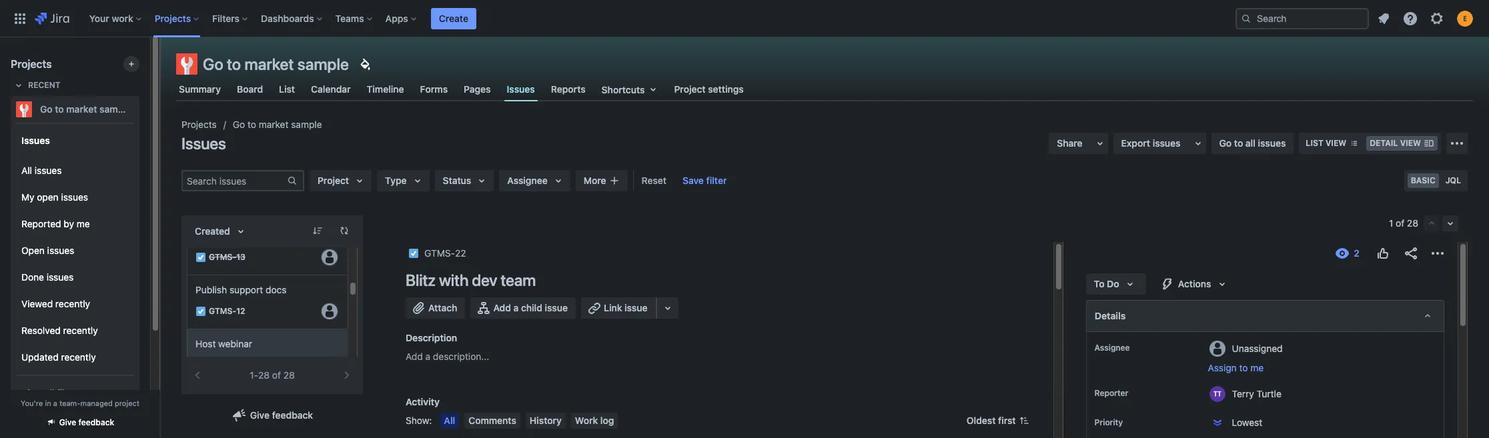 Task type: describe. For each thing, give the bounding box(es) containing it.
viewed recently link
[[16, 291, 134, 318]]

priority
[[1095, 418, 1123, 428]]

gtms-22 link
[[424, 246, 466, 262]]

reports
[[551, 83, 586, 95]]

oldest first
[[967, 415, 1016, 426]]

me for reported by me
[[77, 218, 90, 229]]

2 vertical spatial go to market sample
[[233, 119, 322, 130]]

host webinar
[[196, 338, 252, 350]]

link web pages and more image
[[660, 300, 676, 316]]

refresh image
[[339, 226, 350, 236]]

project settings link
[[672, 77, 747, 101]]

export issues button
[[1113, 133, 1206, 154]]

show:
[[406, 415, 432, 426]]

team
[[501, 271, 536, 290]]

managed
[[80, 399, 113, 408]]

open issues
[[21, 245, 74, 256]]

link issue
[[604, 302, 648, 314]]

22
[[455, 248, 466, 259]]

board link
[[234, 77, 266, 101]]

list link
[[276, 77, 298, 101]]

my open issues link
[[16, 184, 134, 211]]

project button
[[310, 170, 372, 191]]

my
[[21, 191, 34, 203]]

gtms-13 link
[[187, 222, 347, 276]]

go to all issues link
[[1211, 133, 1294, 154]]

assign
[[1208, 362, 1237, 374]]

all issues
[[21, 165, 62, 176]]

1
[[1389, 218, 1393, 229]]

lowest
[[1232, 417, 1263, 428]]

your profile and settings image
[[1457, 10, 1473, 26]]

in
[[45, 399, 51, 408]]

2 vertical spatial market
[[259, 119, 289, 130]]

give feedback for left "give feedback" button
[[59, 418, 114, 428]]

forms
[[420, 83, 448, 95]]

2 vertical spatial sample
[[291, 119, 322, 130]]

status button
[[435, 170, 494, 191]]

reset
[[642, 175, 667, 186]]

issues for all issues
[[35, 165, 62, 176]]

description
[[406, 332, 457, 344]]

priority pin to top. only you can see pinned fields. image
[[1126, 418, 1136, 428]]

basic
[[1411, 175, 1436, 185]]

0 vertical spatial market
[[245, 55, 294, 73]]

history
[[530, 415, 562, 426]]

go down 'recent'
[[40, 103, 52, 115]]

detail view
[[1370, 138, 1421, 148]]

create button
[[431, 8, 476, 29]]

created
[[195, 226, 230, 237]]

share image
[[1403, 246, 1419, 262]]

filters button
[[208, 8, 253, 29]]

1 vertical spatial projects
[[11, 58, 52, 70]]

assignee inside dropdown button
[[507, 175, 548, 186]]

vote options: no one has voted for this issue yet. image
[[1375, 246, 1391, 262]]

apps button
[[381, 8, 422, 29]]

go to all issues
[[1219, 137, 1286, 149]]

issues for the leftmost go to market sample link
[[21, 134, 50, 146]]

order by image
[[233, 224, 249, 240]]

recently for resolved recently
[[63, 325, 98, 336]]

recently for viewed recently
[[55, 298, 90, 309]]

0 horizontal spatial of
[[272, 370, 281, 381]]

history button
[[526, 413, 566, 429]]

updated
[[21, 351, 59, 363]]

list for list view
[[1306, 138, 1324, 148]]

resolved
[[21, 325, 61, 336]]

save
[[683, 175, 704, 186]]

issues down all issues link
[[61, 191, 88, 203]]

tab list containing issues
[[168, 77, 1481, 101]]

host webinar link
[[187, 330, 347, 384]]

issues for done issues
[[47, 271, 74, 283]]

projects for projects link
[[181, 119, 217, 130]]

to down board link
[[248, 119, 256, 130]]

issues inside tab list
[[507, 83, 535, 95]]

search image
[[1241, 13, 1252, 24]]

activity
[[406, 396, 440, 408]]

sidebar navigation image
[[145, 53, 175, 80]]

gtms- for 13
[[209, 252, 236, 263]]

issues left the list view
[[1258, 137, 1286, 149]]

you're
[[21, 399, 43, 408]]

1-28 of 28
[[250, 370, 295, 381]]

done issues link
[[16, 264, 134, 291]]

projects for projects popup button
[[155, 12, 191, 24]]

pages
[[464, 83, 491, 95]]

1 horizontal spatial all
[[1246, 137, 1256, 149]]

gtms-12
[[209, 307, 245, 317]]

issues for open issues
[[47, 245, 74, 256]]

Search issues text field
[[183, 171, 287, 190]]

gtms-13
[[209, 252, 246, 263]]

open issues link
[[16, 238, 134, 264]]

detail
[[1370, 138, 1398, 148]]

host
[[196, 338, 216, 350]]

apps
[[385, 12, 408, 24]]

group containing all issues
[[16, 153, 134, 375]]

project settings
[[674, 83, 744, 95]]

work log
[[575, 415, 614, 426]]

go inside go to all issues link
[[1219, 137, 1232, 149]]

viewed recently
[[21, 298, 90, 309]]

1 vertical spatial market
[[66, 103, 97, 115]]

projects link
[[181, 117, 217, 133]]

1 vertical spatial sample
[[100, 103, 131, 115]]

me for assign to me
[[1251, 362, 1264, 374]]

assign to me button
[[1208, 362, 1431, 375]]

filters
[[212, 12, 240, 24]]

0 vertical spatial go to market sample
[[203, 55, 349, 73]]

support
[[229, 284, 263, 296]]

viewed
[[21, 298, 53, 309]]

details
[[1095, 310, 1126, 322]]

comments button
[[465, 413, 520, 429]]

0 horizontal spatial a
[[53, 399, 57, 408]]

blitz with dev team
[[406, 271, 536, 290]]

primary element
[[8, 0, 1236, 37]]

more button
[[576, 170, 628, 191]]

add a description...
[[406, 351, 489, 362]]

link
[[604, 302, 622, 314]]

0 horizontal spatial go to market sample link
[[11, 96, 134, 123]]

created button
[[187, 221, 257, 242]]

0 vertical spatial sample
[[297, 55, 349, 73]]

shortcuts button
[[599, 77, 664, 101]]

notifications image
[[1376, 10, 1392, 26]]

link issue button
[[581, 298, 657, 319]]

feedback for left "give feedback" button
[[78, 418, 114, 428]]

log
[[600, 415, 614, 426]]

forms link
[[417, 77, 451, 101]]

copy link to issue image
[[464, 248, 474, 258]]

recent
[[28, 80, 60, 90]]

give for left "give feedback" button
[[59, 418, 76, 428]]

to up board
[[227, 55, 241, 73]]

appswitcher icon image
[[12, 10, 28, 26]]

1 vertical spatial assignee
[[1095, 343, 1130, 353]]

newest first image
[[1019, 416, 1029, 426]]

a for description...
[[425, 351, 430, 362]]

menu bar containing all
[[437, 413, 621, 429]]

create project image
[[126, 59, 137, 69]]

teams button
[[331, 8, 377, 29]]



Task type: locate. For each thing, give the bounding box(es) containing it.
a right in
[[53, 399, 57, 408]]

collapse recent projects image
[[11, 77, 27, 93]]

tab list
[[168, 77, 1481, 101]]

recently
[[55, 298, 90, 309], [63, 325, 98, 336], [61, 351, 96, 363]]

1 issue from the left
[[545, 302, 568, 314]]

1 vertical spatial go to market sample
[[40, 103, 131, 115]]

projects inside popup button
[[155, 12, 191, 24]]

1 horizontal spatial issues
[[181, 134, 226, 153]]

add a child issue button
[[471, 298, 576, 319]]

all
[[1246, 137, 1256, 149], [45, 387, 54, 399]]

go
[[203, 55, 223, 73], [40, 103, 52, 115], [233, 119, 245, 130], [1219, 137, 1232, 149]]

0 vertical spatial projects
[[155, 12, 191, 24]]

1 horizontal spatial 28
[[283, 370, 295, 381]]

1 horizontal spatial give feedback
[[250, 410, 313, 421]]

blitz
[[406, 271, 436, 290]]

view all filters
[[21, 387, 81, 399]]

1 horizontal spatial issue
[[625, 302, 648, 314]]

go right open export issues dropdown icon
[[1219, 137, 1232, 149]]

help image
[[1403, 10, 1419, 26]]

1 horizontal spatial assignee
[[1095, 343, 1130, 353]]

open
[[37, 191, 59, 203]]

0 horizontal spatial 28
[[258, 370, 270, 381]]

project up refresh icon
[[318, 175, 349, 186]]

reported by me
[[21, 218, 90, 229]]

1 task image from the top
[[196, 252, 206, 263]]

of
[[1396, 218, 1405, 229], [272, 370, 281, 381]]

give down team-
[[59, 418, 76, 428]]

banner
[[0, 0, 1489, 37]]

1 horizontal spatial view
[[1400, 138, 1421, 148]]

to down 'recent'
[[55, 103, 64, 115]]

project
[[115, 399, 139, 408]]

with
[[439, 271, 469, 290]]

market up the list link
[[245, 55, 294, 73]]

import and bulk change issues image
[[1449, 135, 1465, 151]]

go down board link
[[233, 119, 245, 130]]

13
[[236, 252, 246, 263]]

reported
[[21, 218, 61, 229]]

all right show:
[[444, 415, 455, 426]]

give feedback down you're in a team-managed project
[[59, 418, 114, 428]]

gtms-
[[424, 248, 455, 259], [209, 252, 236, 263], [209, 307, 236, 317]]

give feedback button down 1-28 of 28 in the left of the page
[[223, 405, 321, 426]]

market
[[245, 55, 294, 73], [66, 103, 97, 115], [259, 119, 289, 130]]

1 vertical spatial a
[[425, 351, 430, 362]]

feedback down 1-28 of 28 in the left of the page
[[272, 410, 313, 421]]

to inside button
[[1239, 362, 1248, 374]]

gtms- right task image
[[424, 248, 455, 259]]

banner containing your work
[[0, 0, 1489, 37]]

add inside button
[[493, 302, 511, 314]]

oldest
[[967, 415, 996, 426]]

1 horizontal spatial of
[[1396, 218, 1405, 229]]

1 vertical spatial me
[[1251, 362, 1264, 374]]

1 vertical spatial all
[[444, 415, 455, 426]]

feedback down the managed
[[78, 418, 114, 428]]

2 issue from the left
[[625, 302, 648, 314]]

summary
[[179, 83, 221, 95]]

timeline link
[[364, 77, 407, 101]]

comments
[[469, 415, 516, 426]]

view for list view
[[1326, 138, 1347, 148]]

0 horizontal spatial issues
[[21, 134, 50, 146]]

actions image
[[1430, 246, 1446, 262]]

recently for updated recently
[[61, 351, 96, 363]]

add left child in the left bottom of the page
[[493, 302, 511, 314]]

issues
[[1153, 137, 1181, 149], [1258, 137, 1286, 149], [35, 165, 62, 176], [61, 191, 88, 203], [47, 245, 74, 256], [47, 271, 74, 283]]

a left child in the left bottom of the page
[[514, 302, 519, 314]]

sample left add to starred image
[[100, 103, 131, 115]]

market down the list link
[[259, 119, 289, 130]]

reporter
[[1095, 388, 1129, 398]]

give feedback for the right "give feedback" button
[[250, 410, 313, 421]]

1 horizontal spatial feedback
[[272, 410, 313, 421]]

task image inside the 'gtms-13' link
[[196, 252, 206, 263]]

add down description
[[406, 351, 423, 362]]

0 horizontal spatial add
[[406, 351, 423, 362]]

0 horizontal spatial issue
[[545, 302, 568, 314]]

timeline
[[367, 83, 404, 95]]

reported by me link
[[16, 211, 134, 238]]

first
[[998, 415, 1016, 426]]

task image for gtms-12
[[196, 306, 206, 317]]

give down the 1-
[[250, 410, 270, 421]]

1 horizontal spatial a
[[425, 351, 430, 362]]

issues up open
[[35, 165, 62, 176]]

go to market sample down the list link
[[233, 119, 322, 130]]

addicon image
[[609, 175, 620, 186]]

reset button
[[634, 170, 675, 191]]

you're in a team-managed project
[[21, 399, 139, 408]]

jql
[[1446, 175, 1461, 185]]

go to market sample down 'recent'
[[40, 103, 131, 115]]

updated recently
[[21, 351, 96, 363]]

issues right pages
[[507, 83, 535, 95]]

pages link
[[461, 77, 493, 101]]

go to market sample link down 'recent'
[[11, 96, 134, 123]]

resolved recently
[[21, 325, 98, 336]]

1-
[[250, 370, 258, 381]]

done issues
[[21, 271, 74, 283]]

settings image
[[1429, 10, 1445, 26]]

to right assign
[[1239, 362, 1248, 374]]

2 horizontal spatial issues
[[507, 83, 535, 95]]

Search field
[[1236, 8, 1369, 29]]

2 vertical spatial a
[[53, 399, 57, 408]]

0 vertical spatial recently
[[55, 298, 90, 309]]

assignee right status dropdown button
[[507, 175, 548, 186]]

1 vertical spatial project
[[318, 175, 349, 186]]

issues right export
[[1153, 137, 1181, 149]]

add for add a description...
[[406, 351, 423, 362]]

set background color image
[[357, 56, 373, 72]]

type
[[385, 175, 407, 186]]

feedback for the right "give feedback" button
[[272, 410, 313, 421]]

project for project settings
[[674, 83, 706, 95]]

work
[[112, 12, 133, 24]]

all for all issues
[[21, 165, 32, 176]]

0 horizontal spatial view
[[1326, 138, 1347, 148]]

2 vertical spatial projects
[[181, 119, 217, 130]]

a inside add a child issue button
[[514, 302, 519, 314]]

give feedback button down you're in a team-managed project
[[38, 412, 122, 434]]

attach
[[428, 302, 457, 314]]

1 horizontal spatial me
[[1251, 362, 1264, 374]]

a down description
[[425, 351, 430, 362]]

gtms- down publish
[[209, 307, 236, 317]]

dashboards button
[[257, 8, 327, 29]]

issue right child in the left bottom of the page
[[545, 302, 568, 314]]

1 vertical spatial all
[[45, 387, 54, 399]]

work
[[575, 415, 598, 426]]

a
[[514, 302, 519, 314], [425, 351, 430, 362], [53, 399, 57, 408]]

filter
[[706, 175, 727, 186]]

issues up all issues
[[21, 134, 50, 146]]

export
[[1121, 137, 1150, 149]]

1 horizontal spatial go to market sample link
[[233, 117, 322, 133]]

12
[[236, 307, 245, 317]]

recently down done issues link
[[55, 298, 90, 309]]

child
[[521, 302, 542, 314]]

assignee down details
[[1095, 343, 1130, 353]]

all up the my
[[21, 165, 32, 176]]

view right detail
[[1400, 138, 1421, 148]]

market left add to starred image
[[66, 103, 97, 115]]

add to starred image
[[135, 101, 151, 117]]

updated recently link
[[16, 344, 134, 371]]

task image
[[408, 248, 419, 259]]

me inside button
[[1251, 362, 1264, 374]]

group containing issues
[[16, 123, 134, 415]]

28
[[1407, 218, 1419, 229], [258, 370, 270, 381], [283, 370, 295, 381]]

projects
[[155, 12, 191, 24], [11, 58, 52, 70], [181, 119, 217, 130]]

2 horizontal spatial a
[[514, 302, 519, 314]]

of right the 1-
[[272, 370, 281, 381]]

0 vertical spatial add
[[493, 302, 511, 314]]

more
[[584, 175, 606, 186]]

gtms- for 12
[[209, 307, 236, 317]]

me down unassigned
[[1251, 362, 1264, 374]]

0 horizontal spatial assignee
[[507, 175, 548, 186]]

sample up calendar
[[297, 55, 349, 73]]

give for the right "give feedback" button
[[250, 410, 270, 421]]

list right go to all issues
[[1306, 138, 1324, 148]]

recently down resolved recently link
[[61, 351, 96, 363]]

view for detail view
[[1400, 138, 1421, 148]]

gtms- inside "element"
[[209, 252, 236, 263]]

gtms-22
[[424, 248, 466, 259]]

0 vertical spatial all
[[1246, 137, 1256, 149]]

gtms- for 22
[[424, 248, 455, 259]]

0 horizontal spatial me
[[77, 218, 90, 229]]

dev
[[472, 271, 497, 290]]

1 vertical spatial of
[[272, 370, 281, 381]]

add
[[493, 302, 511, 314], [406, 351, 423, 362]]

view
[[1326, 138, 1347, 148], [1400, 138, 1421, 148]]

sample down the list link
[[291, 119, 322, 130]]

0 vertical spatial a
[[514, 302, 519, 314]]

issues for export issues
[[1153, 137, 1181, 149]]

board
[[237, 83, 263, 95]]

0 vertical spatial assignee
[[507, 175, 548, 186]]

task image for gtms-13
[[196, 252, 206, 263]]

project inside dropdown button
[[318, 175, 349, 186]]

project left "settings"
[[674, 83, 706, 95]]

me
[[77, 218, 90, 229], [1251, 362, 1264, 374]]

issues up viewed recently on the bottom left of the page
[[47, 271, 74, 283]]

menu bar
[[437, 413, 621, 429]]

2 group from the top
[[16, 153, 134, 375]]

recently down viewed recently link
[[63, 325, 98, 336]]

projects up 'recent'
[[11, 58, 52, 70]]

1 horizontal spatial project
[[674, 83, 706, 95]]

all inside all button
[[444, 415, 455, 426]]

create
[[439, 12, 468, 24]]

0 horizontal spatial list
[[279, 83, 295, 95]]

list view
[[1306, 138, 1347, 148]]

projects button
[[151, 8, 204, 29]]

all inside all issues link
[[21, 165, 32, 176]]

all up in
[[45, 387, 54, 399]]

give feedback down 1-28 of 28 in the left of the page
[[250, 410, 313, 421]]

0 vertical spatial me
[[77, 218, 90, 229]]

0 vertical spatial of
[[1396, 218, 1405, 229]]

2 vertical spatial recently
[[61, 351, 96, 363]]

0 vertical spatial all
[[21, 165, 32, 176]]

1 view from the left
[[1326, 138, 1347, 148]]

sort descending image
[[312, 226, 323, 236]]

your work button
[[85, 8, 147, 29]]

gtms- down created popup button
[[209, 252, 236, 263]]

task image
[[196, 252, 206, 263], [196, 306, 206, 317]]

issue right link
[[625, 302, 648, 314]]

1 group from the top
[[16, 123, 134, 415]]

2 view from the left
[[1400, 138, 1421, 148]]

feedback
[[272, 410, 313, 421], [78, 418, 114, 428]]

jira image
[[35, 10, 69, 26], [35, 10, 69, 26]]

0 horizontal spatial give
[[59, 418, 76, 428]]

project for project
[[318, 175, 349, 186]]

details element
[[1086, 300, 1445, 332]]

work log button
[[571, 413, 618, 429]]

0 horizontal spatial give feedback
[[59, 418, 114, 428]]

list right board
[[279, 83, 295, 95]]

0 horizontal spatial all
[[45, 387, 54, 399]]

issues inside group
[[21, 134, 50, 146]]

go to market sample up the list link
[[203, 55, 349, 73]]

all right open export issues dropdown icon
[[1246, 137, 1256, 149]]

2 horizontal spatial 28
[[1407, 218, 1419, 229]]

0 vertical spatial task image
[[196, 252, 206, 263]]

1 vertical spatial list
[[1306, 138, 1324, 148]]

view left detail
[[1326, 138, 1347, 148]]

0 vertical spatial list
[[279, 83, 295, 95]]

dashboards
[[261, 12, 314, 24]]

2 task image from the top
[[196, 306, 206, 317]]

1 horizontal spatial give
[[250, 410, 270, 421]]

issues down projects link
[[181, 134, 226, 153]]

teams
[[335, 12, 364, 24]]

calendar link
[[308, 77, 353, 101]]

1 horizontal spatial give feedback button
[[223, 405, 321, 426]]

open export issues dropdown image
[[1190, 135, 1206, 151]]

0 horizontal spatial give feedback button
[[38, 412, 122, 434]]

1 of 28
[[1389, 218, 1419, 229]]

calendar
[[311, 83, 351, 95]]

1 horizontal spatial all
[[444, 415, 455, 426]]

add for add a child issue
[[493, 302, 511, 314]]

task image left done issue: gtms-13 "element"
[[196, 252, 206, 263]]

1 horizontal spatial list
[[1306, 138, 1324, 148]]

filters
[[57, 387, 81, 399]]

a for child
[[514, 302, 519, 314]]

publish
[[196, 284, 227, 296]]

by
[[64, 218, 74, 229]]

to right open export issues dropdown icon
[[1234, 137, 1243, 149]]

go up summary
[[203, 55, 223, 73]]

done issue: gtms-13 element
[[209, 252, 246, 263]]

give feedback
[[250, 410, 313, 421], [59, 418, 114, 428]]

group
[[16, 123, 134, 415], [16, 153, 134, 375]]

shortcuts
[[602, 84, 645, 95]]

issues for projects link
[[181, 134, 226, 153]]

resolved recently link
[[16, 318, 134, 344]]

0 horizontal spatial all
[[21, 165, 32, 176]]

0 horizontal spatial project
[[318, 175, 349, 186]]

0 horizontal spatial feedback
[[78, 418, 114, 428]]

reports link
[[548, 77, 588, 101]]

1 vertical spatial task image
[[196, 306, 206, 317]]

issues down reported by me
[[47, 245, 74, 256]]

list for list
[[279, 83, 295, 95]]

1 horizontal spatial add
[[493, 302, 511, 314]]

issues inside button
[[1153, 137, 1181, 149]]

description...
[[433, 351, 489, 362]]

go to market sample
[[203, 55, 349, 73], [40, 103, 131, 115], [233, 119, 322, 130]]

projects down summary "link"
[[181, 119, 217, 130]]

status
[[443, 175, 471, 186]]

go to market sample link down the list link
[[233, 117, 322, 133]]

task image down publish
[[196, 306, 206, 317]]

done
[[21, 271, 44, 283]]

list
[[279, 83, 295, 95], [1306, 138, 1324, 148]]

projects right work
[[155, 12, 191, 24]]

me right by
[[77, 218, 90, 229]]

1 vertical spatial add
[[406, 351, 423, 362]]

0 vertical spatial project
[[674, 83, 706, 95]]

all button
[[440, 413, 459, 429]]

of right 1
[[1396, 218, 1405, 229]]

all for all
[[444, 415, 455, 426]]

1 vertical spatial recently
[[63, 325, 98, 336]]



Task type: vqa. For each thing, say whether or not it's contained in the screenshot.
the GTMS- related to 22
yes



